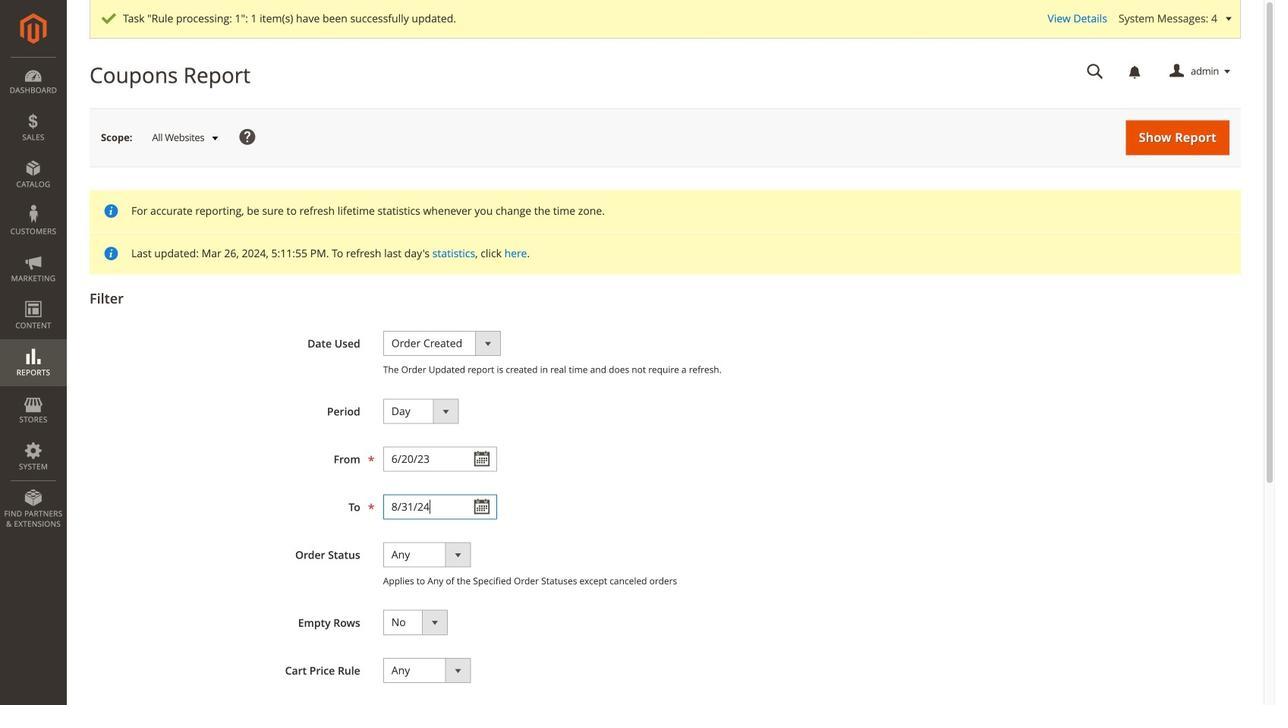 Task type: describe. For each thing, give the bounding box(es) containing it.
magento admin panel image
[[20, 13, 47, 44]]



Task type: vqa. For each thing, say whether or not it's contained in the screenshot.
MENU
no



Task type: locate. For each thing, give the bounding box(es) containing it.
menu bar
[[0, 57, 67, 537]]

None text field
[[1076, 58, 1114, 85], [383, 494, 497, 519], [1076, 58, 1114, 85], [383, 494, 497, 519]]

None text field
[[383, 447, 497, 472]]



